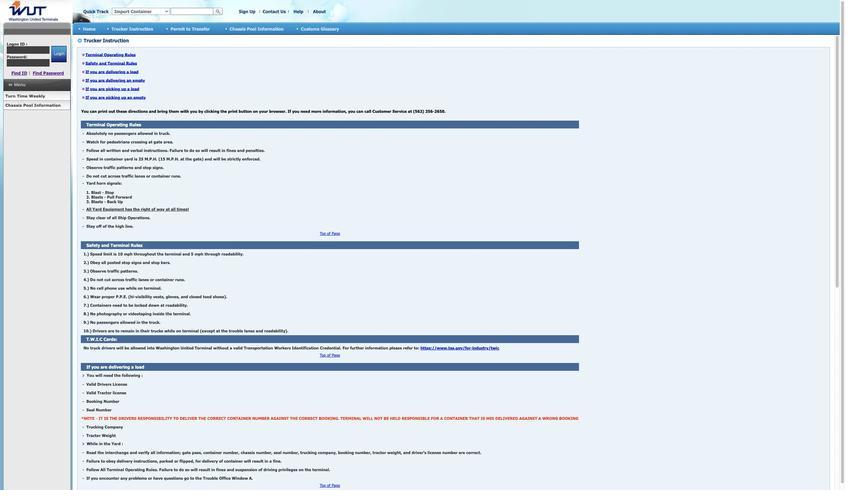 Task type: describe. For each thing, give the bounding box(es) containing it.
trucker
[[112, 26, 128, 31]]

customs
[[301, 26, 320, 31]]

contact
[[263, 9, 279, 14]]

customs glossary
[[301, 26, 339, 31]]

trucker instruction
[[112, 26, 153, 31]]

about
[[313, 9, 326, 14]]

sign up link
[[239, 9, 256, 14]]

id for find
[[22, 71, 27, 76]]

id for logon
[[20, 42, 25, 46]]

login image
[[51, 46, 66, 62]]

home
[[83, 26, 96, 31]]

find id link
[[11, 71, 27, 76]]

chassis pool information inside chassis pool information link
[[5, 103, 61, 108]]

contact us
[[263, 9, 286, 14]]

turn time weekly
[[5, 94, 45, 98]]

logon id :
[[7, 42, 27, 46]]

glossary
[[321, 26, 339, 31]]

help link
[[294, 9, 304, 14]]

find password
[[33, 71, 64, 76]]

find id
[[11, 71, 27, 76]]

0 vertical spatial chassis
[[230, 26, 246, 31]]

0 vertical spatial pool
[[247, 26, 257, 31]]

:
[[26, 42, 27, 46]]

logon
[[7, 42, 19, 46]]

turn time weekly link
[[3, 92, 71, 101]]

find for find id
[[11, 71, 21, 76]]

to
[[186, 26, 191, 31]]

sign
[[239, 9, 249, 14]]

password
[[43, 71, 64, 76]]



Task type: vqa. For each thing, say whether or not it's contained in the screenshot.
Logon ID :
yes



Task type: locate. For each thing, give the bounding box(es) containing it.
0 horizontal spatial information
[[34, 103, 61, 108]]

track
[[97, 9, 109, 14]]

find down the password:
[[11, 71, 21, 76]]

weekly
[[29, 94, 45, 98]]

help
[[294, 9, 304, 14]]

information down contact
[[258, 26, 284, 31]]

id
[[20, 42, 25, 46], [22, 71, 27, 76]]

1 horizontal spatial chassis pool information
[[230, 26, 284, 31]]

permit
[[171, 26, 185, 31]]

2 find from the left
[[33, 71, 42, 76]]

0 vertical spatial chassis pool information
[[230, 26, 284, 31]]

sign up
[[239, 9, 256, 14]]

None password field
[[7, 59, 50, 67]]

chassis down sign
[[230, 26, 246, 31]]

0 horizontal spatial find
[[11, 71, 21, 76]]

chassis pool information down turn time weekly link
[[5, 103, 61, 108]]

chassis down 'turn'
[[5, 103, 22, 108]]

1 vertical spatial id
[[22, 71, 27, 76]]

1 horizontal spatial find
[[33, 71, 42, 76]]

up
[[250, 9, 256, 14]]

chassis pool information link
[[3, 101, 71, 110]]

information down "weekly" at top left
[[34, 103, 61, 108]]

turn
[[5, 94, 16, 98]]

information
[[258, 26, 284, 31], [34, 103, 61, 108]]

contact us link
[[263, 9, 286, 14]]

chassis pool information
[[230, 26, 284, 31], [5, 103, 61, 108]]

permit to transfer
[[171, 26, 210, 31]]

find password link
[[33, 71, 64, 76]]

1 vertical spatial pool
[[23, 103, 33, 108]]

time
[[17, 94, 28, 98]]

id left ":"
[[20, 42, 25, 46]]

chassis pool information down up
[[230, 26, 284, 31]]

1 horizontal spatial chassis
[[230, 26, 246, 31]]

quick track
[[83, 9, 109, 14]]

1 vertical spatial chassis pool information
[[5, 103, 61, 108]]

0 horizontal spatial chassis pool information
[[5, 103, 61, 108]]

pool down turn time weekly
[[23, 103, 33, 108]]

1 vertical spatial chassis
[[5, 103, 22, 108]]

password:
[[7, 55, 27, 59]]

instruction
[[129, 26, 153, 31]]

0 vertical spatial id
[[20, 42, 25, 46]]

1 find from the left
[[11, 71, 21, 76]]

find left "password"
[[33, 71, 42, 76]]

None text field
[[171, 8, 214, 15], [7, 46, 50, 54], [171, 8, 214, 15], [7, 46, 50, 54]]

1 horizontal spatial information
[[258, 26, 284, 31]]

1 vertical spatial information
[[34, 103, 61, 108]]

0 horizontal spatial pool
[[23, 103, 33, 108]]

0 vertical spatial information
[[258, 26, 284, 31]]

quick
[[83, 9, 96, 14]]

pool down up
[[247, 26, 257, 31]]

transfer
[[192, 26, 210, 31]]

pool
[[247, 26, 257, 31], [23, 103, 33, 108]]

1 horizontal spatial pool
[[247, 26, 257, 31]]

id down the password:
[[22, 71, 27, 76]]

us
[[281, 9, 286, 14]]

find
[[11, 71, 21, 76], [33, 71, 42, 76]]

chassis
[[230, 26, 246, 31], [5, 103, 22, 108]]

find for find password
[[33, 71, 42, 76]]

0 horizontal spatial chassis
[[5, 103, 22, 108]]

about link
[[313, 9, 326, 14]]



